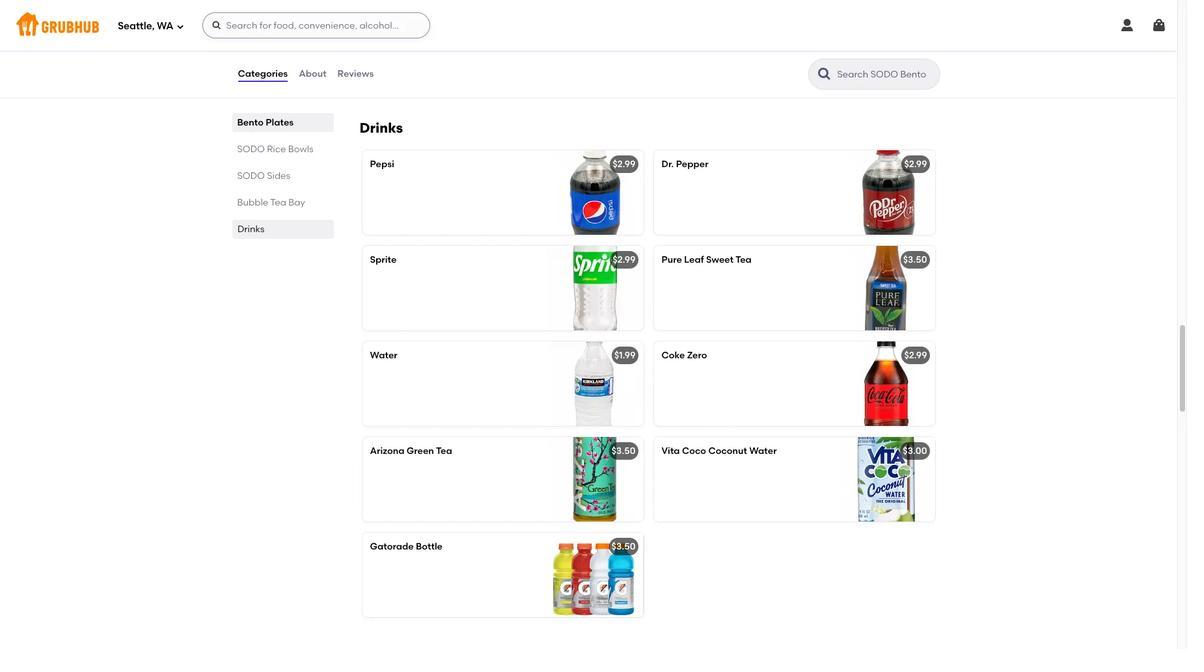Task type: describe. For each thing, give the bounding box(es) containing it.
bowls
[[288, 144, 313, 155]]

every
[[662, 74, 685, 85]]

dr. pepper
[[662, 159, 708, 170]]

$1.99
[[614, 350, 635, 361]]

bay
[[288, 197, 305, 208]]

$2.99 for pepsi
[[613, 159, 635, 170]]

categories button
[[237, 51, 288, 98]]

sodo rice bowls tab
[[237, 143, 328, 156]]

fulfill
[[484, 35, 504, 46]]

perfect
[[776, 48, 808, 59]]

pineapple smoothie image
[[837, 8, 935, 92]]

try a creamy smoothie to fulfill any sweet cravings!
[[370, 35, 523, 59]]

in
[[812, 61, 820, 72]]

of
[[700, 61, 709, 72]]

zero
[[687, 350, 707, 361]]

smoothie!
[[687, 48, 732, 59]]

balance
[[662, 61, 698, 72]]

coconut
[[708, 446, 747, 457]]

0 vertical spatial water
[[370, 350, 397, 361]]

sweet
[[706, 254, 733, 265]]

boba
[[662, 48, 685, 59]]

treat yourself to our delicious sodo boba smoothie! enjoy the perfect balance of sweetness and texture in every sip! button
[[654, 8, 935, 92]]

gatorade
[[370, 541, 414, 552]]

enjoy
[[734, 48, 757, 59]]

pepsi
[[370, 159, 394, 170]]

2 horizontal spatial tea
[[735, 254, 752, 265]]

seattle, wa
[[118, 20, 173, 32]]

sweetness
[[711, 61, 757, 72]]

bubble tea bay tab
[[237, 196, 328, 210]]

green
[[407, 446, 434, 457]]

sodo for sodo sides
[[237, 171, 265, 182]]

sodo for sodo rice bowls
[[237, 144, 265, 155]]

gatorade bottle image
[[546, 533, 643, 618]]

2 vertical spatial tea
[[436, 446, 452, 457]]

0 horizontal spatial svg image
[[176, 22, 184, 30]]

the
[[760, 48, 774, 59]]

pure
[[662, 254, 682, 265]]

yourself
[[687, 35, 721, 46]]

sodo
[[792, 35, 815, 46]]

Search SODO Bento search field
[[836, 68, 935, 81]]

sprite
[[370, 254, 397, 265]]

pepsi image
[[546, 150, 643, 235]]

strawberry smoothie image
[[546, 8, 643, 92]]



Task type: vqa. For each thing, say whether or not it's contained in the screenshot.
Bottle
yes



Task type: locate. For each thing, give the bounding box(es) containing it.
to inside "try a creamy smoothie to fulfill any sweet cravings!"
[[472, 35, 481, 46]]

delicious
[[751, 35, 790, 46]]

1 to from the left
[[472, 35, 481, 46]]

vita
[[662, 446, 680, 457]]

1 vertical spatial sodo
[[237, 171, 265, 182]]

svg image
[[1119, 18, 1135, 33]]

seattle,
[[118, 20, 155, 32]]

1 horizontal spatial drinks
[[360, 120, 403, 136]]

smoothie
[[422, 16, 464, 27]]

wa
[[157, 20, 173, 32]]

0 vertical spatial $3.50
[[903, 254, 927, 265]]

$2.99
[[613, 159, 635, 170], [904, 159, 927, 170], [613, 254, 635, 265], [904, 350, 927, 361]]

1 horizontal spatial tea
[[436, 446, 452, 457]]

sides
[[267, 171, 290, 182]]

1 vertical spatial tea
[[735, 254, 752, 265]]

pure leaf sweet tea image
[[837, 246, 935, 331]]

2 horizontal spatial svg image
[[1151, 18, 1167, 33]]

tea left bay
[[270, 197, 286, 208]]

sip!
[[687, 74, 702, 85]]

strawberry smoothie
[[370, 16, 464, 27]]

coke
[[662, 350, 685, 361]]

bubble
[[237, 197, 268, 208]]

1 sodo from the top
[[237, 144, 265, 155]]

reviews
[[337, 68, 374, 79]]

drinks inside tab
[[237, 224, 264, 235]]

treat
[[662, 35, 685, 46]]

0 vertical spatial drinks
[[360, 120, 403, 136]]

arizona green tea image
[[546, 437, 643, 522]]

try
[[370, 35, 383, 46]]

$3.50
[[903, 254, 927, 265], [612, 446, 635, 457], [612, 541, 635, 552]]

water
[[370, 350, 397, 361], [749, 446, 777, 457]]

svg image
[[1151, 18, 1167, 33], [211, 20, 222, 31], [176, 22, 184, 30]]

to left 'fulfill'
[[472, 35, 481, 46]]

sodo rice bowls
[[237, 144, 313, 155]]

rice
[[267, 144, 286, 155]]

2 to from the left
[[723, 35, 732, 46]]

$3.00
[[903, 446, 927, 457]]

about
[[299, 68, 326, 79]]

dr. pepper image
[[837, 150, 935, 235]]

0 horizontal spatial to
[[472, 35, 481, 46]]

1 horizontal spatial svg image
[[211, 20, 222, 31]]

tea right sweet
[[735, 254, 752, 265]]

pure leaf sweet tea
[[662, 254, 752, 265]]

water image
[[546, 342, 643, 426]]

$2.99 for sprite
[[613, 254, 635, 265]]

and
[[759, 61, 776, 72]]

coke zero
[[662, 350, 707, 361]]

drinks down bubble
[[237, 224, 264, 235]]

creamy
[[393, 35, 427, 46]]

0 horizontal spatial tea
[[270, 197, 286, 208]]

tea
[[270, 197, 286, 208], [735, 254, 752, 265], [436, 446, 452, 457]]

bento plates
[[237, 117, 294, 128]]

sweet
[[370, 48, 396, 59]]

strawberry
[[370, 16, 419, 27]]

sprite image
[[546, 246, 643, 331]]

to inside treat yourself to our delicious sodo boba smoothie! enjoy the perfect balance of sweetness and texture in every sip!
[[723, 35, 732, 46]]

plates
[[266, 117, 294, 128]]

sodo
[[237, 144, 265, 155], [237, 171, 265, 182]]

$2.99 for dr. pepper
[[904, 159, 927, 170]]

gatorade bottle
[[370, 541, 443, 552]]

arizona green tea
[[370, 446, 452, 457]]

vita coco coconut water
[[662, 446, 777, 457]]

pepper
[[676, 159, 708, 170]]

coke zero image
[[837, 342, 935, 426]]

coco
[[682, 446, 706, 457]]

sodo sides tab
[[237, 169, 328, 183]]

search icon image
[[816, 66, 832, 82]]

a
[[385, 35, 391, 46]]

dr.
[[662, 159, 674, 170]]

1 vertical spatial water
[[749, 446, 777, 457]]

arizona
[[370, 446, 404, 457]]

tea inside "tab"
[[270, 197, 286, 208]]

2 sodo from the top
[[237, 171, 265, 182]]

our
[[734, 35, 749, 46]]

to
[[472, 35, 481, 46], [723, 35, 732, 46]]

tea right the green
[[436, 446, 452, 457]]

Search for food, convenience, alcohol... search field
[[202, 12, 430, 38]]

1 horizontal spatial water
[[749, 446, 777, 457]]

bento
[[237, 117, 264, 128]]

about button
[[298, 51, 327, 98]]

leaf
[[684, 254, 704, 265]]

main navigation navigation
[[0, 0, 1177, 51]]

2 vertical spatial $3.50
[[612, 541, 635, 552]]

drinks up pepsi
[[360, 120, 403, 136]]

$2.99 for coke zero
[[904, 350, 927, 361]]

sodo up bubble
[[237, 171, 265, 182]]

0 horizontal spatial water
[[370, 350, 397, 361]]

to left 'our'
[[723, 35, 732, 46]]

bottle
[[416, 541, 443, 552]]

any
[[506, 35, 523, 46]]

1 horizontal spatial to
[[723, 35, 732, 46]]

categories
[[238, 68, 288, 79]]

texture
[[779, 61, 810, 72]]

vita coco coconut water image
[[837, 437, 935, 522]]

sodo left rice
[[237, 144, 265, 155]]

0 vertical spatial sodo
[[237, 144, 265, 155]]

sodo sides
[[237, 171, 290, 182]]

bento plates tab
[[237, 116, 328, 130]]

drinks
[[360, 120, 403, 136], [237, 224, 264, 235]]

cravings!
[[398, 48, 438, 59]]

$3.50 for sweet
[[903, 254, 927, 265]]

smoothie
[[429, 35, 470, 46]]

1 vertical spatial $3.50
[[612, 446, 635, 457]]

treat yourself to our delicious sodo boba smoothie! enjoy the perfect balance of sweetness and texture in every sip!
[[662, 35, 820, 85]]

0 horizontal spatial drinks
[[237, 224, 264, 235]]

0 vertical spatial tea
[[270, 197, 286, 208]]

reviews button
[[337, 51, 374, 98]]

bubble tea bay
[[237, 197, 305, 208]]

drinks tab
[[237, 223, 328, 236]]

$3.50 for tea
[[612, 446, 635, 457]]

1 vertical spatial drinks
[[237, 224, 264, 235]]



